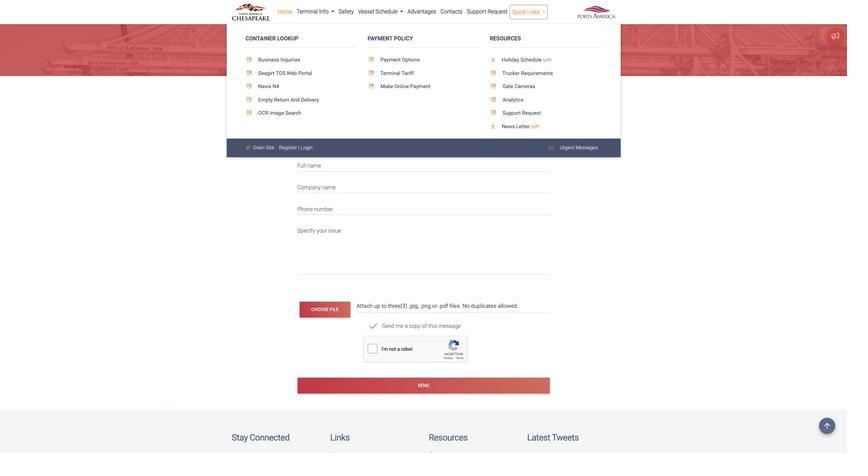 Task type: vqa. For each thing, say whether or not it's contained in the screenshot.
TEMU2831009,
no



Task type: locate. For each thing, give the bounding box(es) containing it.
seagirt tos web portal link
[[246, 67, 358, 80]]

register
[[279, 145, 297, 151]]

connected
[[250, 433, 290, 443]]

home link
[[276, 5, 295, 19], [232, 89, 247, 97]]

login link
[[301, 145, 313, 151]]

0 vertical spatial links
[[528, 9, 540, 15]]

0 horizontal spatial (pdf)
[[531, 124, 540, 129]]

register link
[[279, 145, 297, 151]]

0 horizontal spatial schedule
[[376, 8, 398, 15]]

choose file
[[312, 307, 339, 312]]

grain
[[253, 145, 265, 151]]

links
[[528, 9, 540, 15], [331, 433, 350, 443]]

requirements
[[522, 70, 554, 76]]

schedule right vessel
[[376, 8, 398, 15]]

0 vertical spatial support
[[467, 8, 487, 15]]

terminal up make
[[381, 70, 401, 76]]

support request up news letter (pdf)
[[502, 110, 541, 116]]

0 vertical spatial (pdf)
[[543, 58, 552, 63]]

1 vertical spatial schedule
[[521, 57, 542, 63]]

2 vertical spatial payment
[[411, 83, 431, 90]]

support down navis
[[255, 90, 274, 96]]

(pdf)
[[543, 58, 552, 63], [531, 124, 540, 129]]

(pdf) inside news letter (pdf)
[[531, 124, 540, 129]]

1 vertical spatial resources
[[429, 433, 468, 443]]

1 vertical spatial (pdf)
[[531, 124, 540, 129]]

full name
[[298, 163, 321, 169]]

request left quick
[[488, 8, 508, 15]]

support request link up letter
[[490, 107, 602, 120]]

support request link
[[465, 5, 510, 19], [490, 107, 602, 120]]

request up letter
[[523, 110, 541, 116]]

preadvise assistance
[[298, 117, 350, 124]]

stay
[[232, 433, 248, 443]]

gate
[[503, 83, 514, 90]]

0 horizontal spatial links
[[331, 433, 350, 443]]

0 horizontal spatial terminal
[[297, 8, 318, 15]]

support request
[[467, 8, 508, 15], [502, 110, 541, 116]]

home link left navis
[[232, 89, 247, 97]]

name right company at the top left
[[322, 184, 336, 191]]

0 horizontal spatial request
[[488, 8, 508, 15]]

support down analytics
[[503, 110, 521, 116]]

0 horizontal spatial resources
[[429, 433, 468, 443]]

payment up terminal tariff
[[381, 57, 401, 63]]

1 horizontal spatial request
[[523, 110, 541, 116]]

specify your issue
[[298, 228, 341, 234]]

0 horizontal spatial name
[[308, 163, 321, 169]]

support
[[467, 8, 487, 15], [255, 90, 274, 96], [503, 110, 521, 116]]

trucker requirements
[[502, 70, 554, 76]]

1 horizontal spatial home
[[278, 8, 293, 15]]

Company name text field
[[298, 180, 550, 193]]

request
[[488, 8, 508, 15], [523, 110, 541, 116]]

support request link left quick
[[465, 5, 510, 19]]

phone
[[298, 206, 313, 213]]

tariff
[[402, 70, 414, 76]]

0 vertical spatial resources
[[490, 35, 521, 42]]

2 vertical spatial support
[[503, 110, 521, 116]]

portal
[[299, 70, 312, 76]]

e-mail
[[298, 141, 313, 148]]

(pdf) inside 'holiday schedule (pdf)'
[[543, 58, 552, 63]]

login
[[301, 145, 313, 151]]

1 horizontal spatial (pdf)
[[543, 58, 552, 63]]

urgent messages link
[[557, 142, 602, 154]]

holiday schedule (pdf)
[[501, 57, 552, 63]]

resources for links
[[429, 433, 468, 443]]

wheat image
[[246, 145, 252, 150]]

0 horizontal spatial support
[[255, 90, 274, 96]]

terminal tariff link
[[368, 67, 480, 80]]

0 vertical spatial payment
[[368, 35, 393, 42]]

safety
[[339, 8, 354, 15]]

payment
[[368, 35, 393, 42], [381, 57, 401, 63], [411, 83, 431, 90]]

support right contacts on the top right of page
[[467, 8, 487, 15]]

ocr image search
[[257, 110, 302, 116]]

name right 'full'
[[308, 163, 321, 169]]

terminal tariff
[[379, 70, 414, 76]]

latest
[[528, 433, 551, 443]]

schedule
[[376, 8, 398, 15], [521, 57, 542, 63]]

seagirt tos web portal
[[257, 70, 312, 76]]

make online payment
[[379, 83, 431, 90]]

1 horizontal spatial name
[[322, 184, 336, 191]]

search
[[286, 110, 302, 116]]

1 horizontal spatial resources
[[490, 35, 521, 42]]

0 horizontal spatial home link
[[232, 89, 247, 97]]

gate cameras link
[[490, 80, 602, 93]]

(pdf) right letter
[[531, 124, 540, 129]]

container
[[246, 35, 276, 42]]

0 horizontal spatial home
[[232, 90, 247, 96]]

schedule for vessel
[[376, 8, 398, 15]]

terminal left info
[[297, 8, 318, 15]]

0 vertical spatial home
[[278, 8, 293, 15]]

(pdf) for letter
[[531, 124, 540, 129]]

1 horizontal spatial home link
[[276, 5, 295, 19]]

1 vertical spatial home link
[[232, 89, 247, 97]]

make
[[381, 83, 393, 90]]

1 horizontal spatial links
[[528, 9, 540, 15]]

full
[[298, 163, 306, 169]]

resources for payment policy
[[490, 35, 521, 42]]

schedule inside the quick links element
[[521, 57, 542, 63]]

1 vertical spatial support request link
[[490, 107, 602, 120]]

0 vertical spatial terminal
[[297, 8, 318, 15]]

schedule up trucker requirements
[[521, 57, 542, 63]]

request inside the quick links element
[[523, 110, 541, 116]]

terminal
[[297, 8, 318, 15], [381, 70, 401, 76]]

name
[[308, 163, 321, 169], [322, 184, 336, 191]]

policy
[[394, 35, 413, 42]]

payment down the terminal tariff link
[[411, 83, 431, 90]]

file
[[330, 307, 339, 312]]

copy
[[409, 323, 421, 330]]

vessel schedule
[[359, 8, 399, 15]]

1 horizontal spatial terminal
[[381, 70, 401, 76]]

choose
[[312, 307, 329, 312]]

payment left policy
[[368, 35, 393, 42]]

1 vertical spatial links
[[331, 433, 350, 443]]

a
[[405, 323, 408, 330]]

send
[[382, 323, 395, 330]]

quick links link
[[510, 5, 548, 19]]

1 vertical spatial name
[[322, 184, 336, 191]]

Full name text field
[[298, 158, 550, 172]]

support request inside the quick links element
[[502, 110, 541, 116]]

0 vertical spatial schedule
[[376, 8, 398, 15]]

1 vertical spatial request
[[523, 110, 541, 116]]

1 vertical spatial payment
[[381, 57, 401, 63]]

terminal for terminal tariff
[[381, 70, 401, 76]]

business inquiries
[[257, 57, 301, 63]]

home link up lookup
[[276, 5, 295, 19]]

schedule for holiday
[[521, 57, 542, 63]]

(pdf) up trucker requirements link
[[543, 58, 552, 63]]

2 horizontal spatial support
[[503, 110, 521, 116]]

send me a copy of this message
[[382, 323, 461, 330]]

ocr image search link
[[246, 107, 358, 120]]

1 horizontal spatial schedule
[[521, 57, 542, 63]]

resources inside the quick links element
[[490, 35, 521, 42]]

resources
[[490, 35, 521, 42], [429, 433, 468, 443]]

Attach up to three(3) .jpg, .png or .pdf files. No duplicates allowed. text field
[[356, 300, 552, 313]]

1 vertical spatial terminal
[[381, 70, 401, 76]]

mail
[[302, 141, 313, 148]]

return
[[274, 97, 290, 103]]

terminal inside the quick links element
[[381, 70, 401, 76]]

support request left quick
[[467, 8, 508, 15]]

1 vertical spatial home
[[232, 90, 247, 96]]

0 vertical spatial name
[[308, 163, 321, 169]]

business
[[259, 57, 280, 63]]

1 vertical spatial support request
[[502, 110, 541, 116]]

home
[[278, 8, 293, 15], [232, 90, 247, 96]]

make online payment link
[[368, 80, 480, 93]]

bullhorn image
[[549, 145, 556, 150]]



Task type: describe. For each thing, give the bounding box(es) containing it.
E-mail email field
[[298, 137, 550, 150]]

payment options link
[[368, 53, 480, 67]]

advantages
[[408, 8, 437, 15]]

image
[[270, 110, 284, 116]]

analytics link
[[490, 93, 602, 107]]

ocr
[[259, 110, 269, 116]]

urgent
[[560, 145, 575, 151]]

company name
[[298, 184, 336, 191]]

0 vertical spatial home link
[[276, 5, 295, 19]]

latest tweets
[[528, 433, 579, 443]]

home for topmost home link
[[278, 8, 293, 15]]

name for full name
[[308, 163, 321, 169]]

navis
[[259, 83, 271, 90]]

name for company name
[[322, 184, 336, 191]]

support inside the quick links element
[[503, 110, 521, 116]]

payment for payment options
[[381, 57, 401, 63]]

web
[[287, 70, 297, 76]]

Specify your issue text field
[[298, 223, 550, 275]]

1 horizontal spatial support
[[467, 8, 487, 15]]

tos
[[276, 70, 286, 76]]

preadvise
[[298, 117, 322, 124]]

n4
[[273, 83, 279, 90]]

message
[[439, 323, 461, 330]]

home for home link to the bottom
[[232, 90, 247, 96]]

quick
[[513, 9, 526, 15]]

company
[[298, 184, 321, 191]]

navis n4
[[257, 83, 279, 90]]

support request link inside the quick links element
[[490, 107, 602, 120]]

of
[[422, 323, 427, 330]]

Phone number text field
[[298, 202, 550, 215]]

specify
[[298, 228, 315, 234]]

0 vertical spatial support request
[[467, 8, 508, 15]]

navis n4 link
[[246, 80, 358, 93]]

(pdf) for schedule
[[543, 58, 552, 63]]

letter
[[517, 123, 530, 130]]

stay connected
[[232, 433, 290, 443]]

grain site:
[[253, 145, 275, 151]]

issue
[[329, 228, 341, 234]]

0 vertical spatial support request link
[[465, 5, 510, 19]]

this
[[429, 323, 438, 330]]

empty
[[259, 97, 273, 103]]

quick links
[[513, 9, 542, 15]]

news
[[502, 123, 515, 130]]

trucker requirements link
[[490, 67, 602, 80]]

links inside 'link'
[[528, 9, 540, 15]]

online
[[395, 83, 409, 90]]

send button
[[298, 378, 550, 394]]

me
[[396, 323, 404, 330]]

empty return and delivery
[[257, 97, 319, 103]]

holiday
[[502, 57, 520, 63]]

payment for payment policy
[[368, 35, 393, 42]]

seagirt
[[259, 70, 275, 76]]

|
[[299, 145, 300, 151]]

tweets
[[552, 433, 579, 443]]

payment policy
[[368, 35, 413, 42]]

arrow to bottom image
[[490, 57, 501, 62]]

send
[[418, 383, 430, 389]]

vessel
[[359, 8, 374, 15]]

lookup
[[277, 35, 299, 42]]

go to top image
[[820, 418, 836, 435]]

messages
[[576, 145, 599, 151]]

vessel schedule link
[[356, 5, 406, 19]]

advantages link
[[406, 5, 439, 19]]

0 vertical spatial request
[[488, 8, 508, 15]]

terminal info
[[297, 8, 330, 15]]

container lookup
[[246, 35, 299, 42]]

number
[[314, 206, 333, 213]]

arrow to bottom image
[[490, 124, 501, 129]]

urgent messages
[[560, 145, 599, 151]]

trucker
[[503, 70, 520, 76]]

options
[[402, 57, 420, 63]]

register | login
[[279, 145, 313, 151]]

business inquiries link
[[246, 53, 358, 67]]

1 vertical spatial support
[[255, 90, 274, 96]]

analytics
[[502, 97, 524, 103]]

info
[[319, 8, 329, 15]]

quick links element
[[227, 24, 621, 157]]

cameras
[[515, 83, 536, 90]]

assistance
[[323, 117, 350, 124]]

delivery
[[301, 97, 319, 103]]

and
[[291, 97, 300, 103]]

safety link
[[337, 5, 356, 19]]

terminal for terminal info
[[297, 8, 318, 15]]

inquiries
[[281, 57, 301, 63]]

contacts link
[[439, 5, 465, 19]]

gate cameras
[[502, 83, 536, 90]]

site:
[[266, 145, 275, 151]]

terminal info link
[[295, 5, 337, 19]]

payment options
[[379, 57, 420, 63]]

contacts
[[441, 8, 463, 15]]

news letter (pdf)
[[501, 123, 540, 130]]



